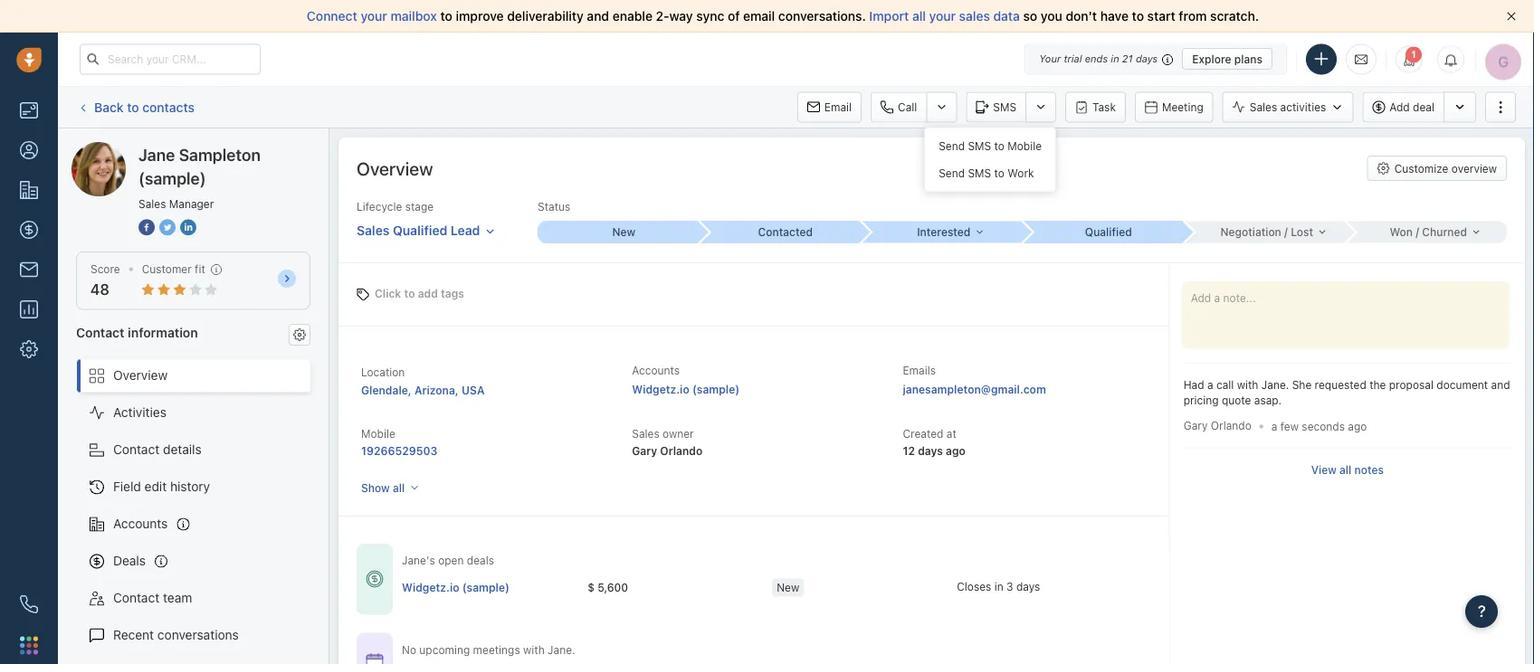 Task type: describe. For each thing, give the bounding box(es) containing it.
qualified link
[[1023, 221, 1184, 244]]

19266529503
[[361, 445, 438, 457]]

all for show all
[[393, 482, 405, 495]]

and inside had a call with jane. she requested the proposal document and pricing quote asap.
[[1492, 379, 1511, 392]]

$ 5,600
[[588, 582, 629, 594]]

had a call with jane. she requested the proposal document and pricing quote asap.
[[1184, 379, 1511, 407]]

0 vertical spatial widgetz.io (sample) link
[[632, 383, 740, 396]]

notes
[[1355, 464, 1384, 476]]

sampleton up manager
[[179, 145, 261, 164]]

lost
[[1291, 226, 1314, 239]]

meeting button
[[1135, 92, 1214, 123]]

your
[[1040, 53, 1061, 65]]

team
[[163, 591, 192, 606]]

$
[[588, 582, 595, 594]]

(sample) up sales manager
[[139, 168, 206, 188]]

your trial ends in 21 days
[[1040, 53, 1158, 65]]

0 horizontal spatial and
[[587, 9, 609, 24]]

have
[[1101, 9, 1129, 24]]

connect your mailbox link
[[307, 9, 441, 24]]

sales for sales manager
[[139, 197, 166, 210]]

scratch.
[[1211, 9, 1260, 24]]

48
[[91, 281, 109, 298]]

48 button
[[91, 281, 109, 298]]

score
[[91, 263, 120, 276]]

1 vertical spatial widgetz.io
[[402, 582, 459, 594]]

deliverability
[[507, 9, 584, 24]]

sales manager
[[139, 197, 214, 210]]

from
[[1179, 9, 1207, 24]]

0 vertical spatial mobile
[[1008, 140, 1042, 153]]

add deal
[[1390, 101, 1435, 114]]

1 horizontal spatial in
[[1111, 53, 1120, 65]]

activities
[[113, 405, 167, 420]]

glendale, arizona, usa link
[[361, 384, 485, 397]]

sms for mobile
[[968, 140, 992, 153]]

2-
[[656, 9, 670, 24]]

sales for sales activities
[[1250, 101, 1278, 114]]

a inside had a call with jane. she requested the proposal document and pricing quote asap.
[[1208, 379, 1214, 392]]

jane. for meetings
[[548, 644, 576, 656]]

freshworks switcher image
[[20, 637, 38, 655]]

overview
[[1452, 162, 1498, 175]]

owner
[[663, 428, 694, 441]]

to right mailbox
[[441, 9, 453, 24]]

deals
[[113, 554, 146, 569]]

created
[[903, 428, 944, 441]]

contact for contact information
[[76, 325, 125, 340]]

all for view all notes
[[1340, 464, 1352, 476]]

of
[[728, 9, 740, 24]]

add
[[1390, 101, 1411, 114]]

call button
[[871, 92, 927, 123]]

mobile 19266529503
[[361, 428, 438, 457]]

click to add tags
[[375, 287, 464, 300]]

lead
[[451, 223, 480, 238]]

closes in 3 days
[[957, 581, 1041, 594]]

had
[[1184, 379, 1205, 392]]

sms button
[[966, 92, 1026, 123]]

send sms to mobile
[[939, 140, 1042, 153]]

customize overview
[[1395, 162, 1498, 175]]

mobile inside the mobile 19266529503
[[361, 428, 396, 441]]

upcoming
[[420, 644, 470, 656]]

send for send sms to work
[[939, 167, 965, 180]]

interested link
[[861, 222, 1023, 243]]

sms inside 'button'
[[994, 101, 1017, 114]]

jane's
[[402, 555, 435, 567]]

customize
[[1395, 162, 1449, 175]]

improve
[[456, 9, 504, 24]]

0 vertical spatial new
[[613, 226, 636, 239]]

to left work
[[995, 167, 1005, 180]]

explore plans
[[1193, 53, 1263, 65]]

open
[[438, 555, 464, 567]]

don't
[[1066, 9, 1098, 24]]

manager
[[169, 197, 214, 210]]

mailbox
[[391, 9, 437, 24]]

to up send sms to work at the top
[[995, 140, 1005, 153]]

to right back
[[127, 99, 139, 114]]

janesampleton@gmail.com link
[[903, 380, 1047, 399]]

sales qualified lead
[[357, 223, 480, 238]]

task button
[[1066, 92, 1126, 123]]

won / churned button
[[1346, 222, 1508, 243]]

import
[[870, 9, 909, 24]]

won / churned link
[[1346, 222, 1508, 243]]

2 your from the left
[[930, 9, 956, 24]]

send for send sms to mobile
[[939, 140, 965, 153]]

0 horizontal spatial qualified
[[393, 223, 448, 238]]

negotiation
[[1221, 226, 1282, 239]]

email
[[825, 101, 852, 114]]

connect your mailbox to improve deliverability and enable 2-way sync of email conversations. import all your sales data so you don't have to start from scratch.
[[307, 9, 1260, 24]]

sync
[[697, 9, 725, 24]]

document
[[1437, 379, 1489, 392]]

won
[[1390, 226, 1413, 239]]

activities
[[1281, 101, 1327, 114]]

information
[[128, 325, 198, 340]]

0 vertical spatial all
[[913, 9, 926, 24]]

1 vertical spatial overview
[[113, 368, 168, 383]]

1 horizontal spatial a
[[1272, 420, 1278, 433]]

janesampleton@gmail.com
[[903, 383, 1047, 396]]

no
[[402, 644, 417, 656]]

accounts widgetz.io (sample)
[[632, 364, 740, 396]]

sales activities
[[1250, 101, 1327, 114]]

emails
[[903, 364, 936, 377]]

view all notes
[[1312, 464, 1384, 476]]

trial
[[1064, 53, 1083, 65]]

requested
[[1315, 379, 1367, 392]]

quote
[[1222, 394, 1252, 407]]

negotiation / lost link
[[1184, 222, 1346, 243]]

0 vertical spatial days
[[1136, 53, 1158, 65]]

proposal
[[1390, 379, 1434, 392]]

so
[[1024, 9, 1038, 24]]

add deal button
[[1363, 92, 1444, 123]]

she
[[1293, 379, 1312, 392]]

lifecycle
[[357, 201, 402, 213]]

import all your sales data link
[[870, 9, 1024, 24]]

won / churned
[[1390, 226, 1468, 239]]

contact for contact details
[[113, 442, 160, 457]]

field
[[113, 480, 141, 494]]

asap.
[[1255, 394, 1282, 407]]

jane sampleton (sample) down the contacts
[[108, 142, 256, 157]]

back to contacts
[[94, 99, 195, 114]]

email
[[743, 9, 775, 24]]

0 horizontal spatial jane
[[108, 142, 136, 157]]



Task type: vqa. For each thing, say whether or not it's contained in the screenshot.
first ACME INC (SAMPLE) from the bottom of the page
no



Task type: locate. For each thing, give the bounding box(es) containing it.
widgetz.io (sample) link up 'owner'
[[632, 383, 740, 396]]

few
[[1281, 420, 1299, 433]]

jane down back
[[108, 142, 136, 157]]

created at 12 days ago
[[903, 428, 966, 457]]

facebook circled image
[[139, 217, 155, 237]]

jane. up asap.
[[1262, 379, 1290, 392]]

gary inside sales owner gary orlando
[[632, 445, 658, 457]]

to
[[441, 9, 453, 24], [1132, 9, 1145, 24], [127, 99, 139, 114], [995, 140, 1005, 153], [995, 167, 1005, 180], [404, 287, 415, 300]]

accounts up deals
[[113, 517, 168, 532]]

sales left activities
[[1250, 101, 1278, 114]]

3
[[1007, 581, 1014, 594]]

orlando down quote
[[1211, 419, 1252, 432]]

sales
[[960, 9, 990, 24]]

jane. for call
[[1262, 379, 1290, 392]]

0 horizontal spatial jane.
[[548, 644, 576, 656]]

sms up send sms to work at the top
[[968, 140, 992, 153]]

show
[[361, 482, 390, 495]]

overview up lifecycle stage
[[357, 158, 433, 179]]

email button
[[798, 92, 862, 123]]

1 vertical spatial days
[[918, 445, 943, 457]]

0 vertical spatial container_wx8msf4aqz5i3rn1 image
[[366, 571, 384, 589]]

days right 3
[[1017, 581, 1041, 594]]

contacts
[[142, 99, 195, 114]]

widgetz.io (sample) link down open
[[402, 580, 510, 596]]

sms up send sms to mobile
[[994, 101, 1017, 114]]

field edit history
[[113, 480, 210, 494]]

1 horizontal spatial new
[[777, 582, 800, 594]]

meeting
[[1163, 101, 1204, 114]]

days down created
[[918, 445, 943, 457]]

1 horizontal spatial jane.
[[1262, 379, 1290, 392]]

no upcoming meetings with jane.
[[402, 644, 576, 656]]

overview up activities in the bottom left of the page
[[113, 368, 168, 383]]

0 horizontal spatial mobile
[[361, 428, 396, 441]]

1 your from the left
[[361, 9, 387, 24]]

row containing closes in 3 days
[[402, 570, 1142, 607]]

0 vertical spatial ago
[[1349, 420, 1368, 433]]

contacted
[[758, 226, 813, 239]]

2 / from the left
[[1416, 226, 1420, 239]]

0 horizontal spatial ago
[[946, 445, 966, 457]]

1 horizontal spatial jane
[[139, 145, 175, 164]]

with up quote
[[1238, 379, 1259, 392]]

/ left lost
[[1285, 226, 1288, 239]]

0 horizontal spatial widgetz.io
[[402, 582, 459, 594]]

days for closes in 3 days
[[1017, 581, 1041, 594]]

explore plans link
[[1183, 48, 1273, 70]]

2 send from the top
[[939, 167, 965, 180]]

1 vertical spatial gary
[[632, 445, 658, 457]]

negotiation / lost button
[[1184, 222, 1346, 243]]

1 horizontal spatial overview
[[357, 158, 433, 179]]

twitter circled image
[[159, 217, 176, 237]]

to left start
[[1132, 9, 1145, 24]]

(sample) up manager
[[205, 142, 256, 157]]

a
[[1208, 379, 1214, 392], [1272, 420, 1278, 433]]

with inside had a call with jane. she requested the proposal document and pricing quote asap.
[[1238, 379, 1259, 392]]

send up send sms to work at the top
[[939, 140, 965, 153]]

Search your CRM... text field
[[80, 44, 261, 75]]

recent conversations
[[113, 628, 239, 643]]

sales inside sales owner gary orlando
[[632, 428, 660, 441]]

0 vertical spatial accounts
[[632, 364, 680, 377]]

churned
[[1423, 226, 1468, 239]]

close image
[[1508, 12, 1517, 21]]

sales down lifecycle
[[357, 223, 390, 238]]

0 horizontal spatial gary
[[632, 445, 658, 457]]

0 horizontal spatial with
[[523, 644, 545, 656]]

mobile up 19266529503
[[361, 428, 396, 441]]

1 horizontal spatial with
[[1238, 379, 1259, 392]]

0 vertical spatial and
[[587, 9, 609, 24]]

sales up facebook circled image
[[139, 197, 166, 210]]

1 vertical spatial new
[[777, 582, 800, 594]]

1 horizontal spatial /
[[1416, 226, 1420, 239]]

0 vertical spatial orlando
[[1211, 419, 1252, 432]]

your left mailbox
[[361, 9, 387, 24]]

1 vertical spatial send
[[939, 167, 965, 180]]

0 horizontal spatial new
[[613, 226, 636, 239]]

sales left 'owner'
[[632, 428, 660, 441]]

contact down activities in the bottom left of the page
[[113, 442, 160, 457]]

add
[[418, 287, 438, 300]]

stage
[[405, 201, 434, 213]]

in inside row
[[995, 581, 1004, 594]]

and right document
[[1492, 379, 1511, 392]]

0 horizontal spatial orlando
[[660, 445, 703, 457]]

/ for won
[[1416, 226, 1420, 239]]

phone image
[[20, 596, 38, 614]]

0 vertical spatial gary
[[1184, 419, 1208, 432]]

1 horizontal spatial all
[[913, 9, 926, 24]]

jane. inside had a call with jane. she requested the proposal document and pricing quote asap.
[[1262, 379, 1290, 392]]

pricing
[[1184, 394, 1219, 407]]

start
[[1148, 9, 1176, 24]]

a left the call
[[1208, 379, 1214, 392]]

container_wx8msf4aqz5i3rn1 image
[[366, 571, 384, 589], [366, 653, 384, 665]]

show all
[[361, 482, 405, 495]]

1 vertical spatial and
[[1492, 379, 1511, 392]]

jane sampleton (sample) up manager
[[139, 145, 261, 188]]

accounts up 'owner'
[[632, 364, 680, 377]]

ago
[[1349, 420, 1368, 433], [946, 445, 966, 457]]

connect
[[307, 9, 358, 24]]

2 vertical spatial all
[[393, 482, 405, 495]]

interested button
[[861, 222, 1023, 243]]

contact team
[[113, 591, 192, 606]]

1
[[1412, 49, 1417, 60]]

(sample)
[[205, 142, 256, 157], [139, 168, 206, 188], [693, 383, 740, 396], [462, 582, 510, 594]]

0 horizontal spatial overview
[[113, 368, 168, 383]]

phone element
[[11, 587, 47, 623]]

your left sales
[[930, 9, 956, 24]]

1 horizontal spatial your
[[930, 9, 956, 24]]

mng settings image
[[293, 328, 306, 341]]

sales qualified lead link
[[357, 215, 496, 240]]

widgetz.io up 'owner'
[[632, 383, 690, 396]]

accounts for accounts
[[113, 517, 168, 532]]

(sample) up 'owner'
[[693, 383, 740, 396]]

0 vertical spatial sms
[[994, 101, 1017, 114]]

and
[[587, 9, 609, 24], [1492, 379, 1511, 392]]

1 horizontal spatial ago
[[1349, 420, 1368, 433]]

1 horizontal spatial gary
[[1184, 419, 1208, 432]]

edit
[[145, 480, 167, 494]]

deal
[[1414, 101, 1435, 114]]

row
[[402, 570, 1142, 607]]

all right "import"
[[913, 9, 926, 24]]

2 horizontal spatial all
[[1340, 464, 1352, 476]]

ago right seconds
[[1349, 420, 1368, 433]]

0 vertical spatial jane.
[[1262, 379, 1290, 392]]

12
[[903, 445, 915, 457]]

contact up recent
[[113, 591, 160, 606]]

location glendale, arizona, usa
[[361, 366, 485, 397]]

sales owner gary orlando
[[632, 428, 703, 457]]

2 horizontal spatial days
[[1136, 53, 1158, 65]]

mobile
[[1008, 140, 1042, 153], [361, 428, 396, 441]]

1 horizontal spatial orlando
[[1211, 419, 1252, 432]]

1 / from the left
[[1285, 226, 1288, 239]]

recent
[[113, 628, 154, 643]]

(sample) down deals at the bottom left of the page
[[462, 582, 510, 594]]

0 horizontal spatial days
[[918, 445, 943, 457]]

0 horizontal spatial all
[[393, 482, 405, 495]]

container_wx8msf4aqz5i3rn1 image left "widgetz.io (sample)"
[[366, 571, 384, 589]]

and left enable
[[587, 9, 609, 24]]

1 vertical spatial with
[[523, 644, 545, 656]]

0 horizontal spatial in
[[995, 581, 1004, 594]]

widgetz.io (sample) link
[[632, 383, 740, 396], [402, 580, 510, 596]]

with right meetings
[[523, 644, 545, 656]]

all right view
[[1340, 464, 1352, 476]]

status
[[538, 201, 571, 213]]

send email image
[[1356, 52, 1368, 67]]

(sample) inside accounts widgetz.io (sample)
[[693, 383, 740, 396]]

1 vertical spatial jane.
[[548, 644, 576, 656]]

5,600
[[598, 582, 629, 594]]

way
[[670, 9, 693, 24]]

1 send from the top
[[939, 140, 965, 153]]

sampleton down the contacts
[[139, 142, 202, 157]]

work
[[1008, 167, 1035, 180]]

conversations
[[157, 628, 239, 643]]

contact down 48
[[76, 325, 125, 340]]

in left 3
[[995, 581, 1004, 594]]

send down send sms to mobile
[[939, 167, 965, 180]]

lifecycle stage
[[357, 201, 434, 213]]

back to contacts link
[[76, 93, 196, 122]]

jane
[[108, 142, 136, 157], [139, 145, 175, 164]]

1 horizontal spatial and
[[1492, 379, 1511, 392]]

widgetz.io (sample) link inside row
[[402, 580, 510, 596]]

all right the show
[[393, 482, 405, 495]]

0 vertical spatial in
[[1111, 53, 1120, 65]]

new link
[[538, 221, 699, 244]]

orlando inside sales owner gary orlando
[[660, 445, 703, 457]]

linkedin circled image
[[180, 217, 196, 237]]

1 vertical spatial orlando
[[660, 445, 703, 457]]

1 horizontal spatial qualified
[[1086, 226, 1132, 239]]

/ right won
[[1416, 226, 1420, 239]]

details
[[163, 442, 202, 457]]

1 vertical spatial contact
[[113, 442, 160, 457]]

1 horizontal spatial widgetz.io
[[632, 383, 690, 396]]

you
[[1041, 9, 1063, 24]]

widgetz.io down jane's
[[402, 582, 459, 594]]

gary down pricing in the bottom right of the page
[[1184, 419, 1208, 432]]

gary
[[1184, 419, 1208, 432], [632, 445, 658, 457]]

1 vertical spatial mobile
[[361, 428, 396, 441]]

your
[[361, 9, 387, 24], [930, 9, 956, 24]]

2 vertical spatial sms
[[968, 167, 992, 180]]

container_wx8msf4aqz5i3rn1 image left no
[[366, 653, 384, 665]]

sales
[[1250, 101, 1278, 114], [139, 197, 166, 210], [357, 223, 390, 238], [632, 428, 660, 441]]

arizona,
[[415, 384, 459, 397]]

with for meetings
[[523, 644, 545, 656]]

0 vertical spatial overview
[[357, 158, 433, 179]]

days inside created at 12 days ago
[[918, 445, 943, 457]]

0 horizontal spatial widgetz.io (sample) link
[[402, 580, 510, 596]]

a left few
[[1272, 420, 1278, 433]]

1 container_wx8msf4aqz5i3rn1 image from the top
[[366, 571, 384, 589]]

widgetz.io inside accounts widgetz.io (sample)
[[632, 383, 690, 396]]

0 vertical spatial with
[[1238, 379, 1259, 392]]

days for created at 12 days ago
[[918, 445, 943, 457]]

0 horizontal spatial /
[[1285, 226, 1288, 239]]

0 horizontal spatial accounts
[[113, 517, 168, 532]]

sales for sales qualified lead
[[357, 223, 390, 238]]

1 horizontal spatial widgetz.io (sample) link
[[632, 383, 740, 396]]

1 vertical spatial container_wx8msf4aqz5i3rn1 image
[[366, 653, 384, 665]]

1 vertical spatial all
[[1340, 464, 1352, 476]]

1 horizontal spatial mobile
[[1008, 140, 1042, 153]]

2 vertical spatial days
[[1017, 581, 1041, 594]]

1 vertical spatial a
[[1272, 420, 1278, 433]]

container_wx8msf4aqz5i3rn1 image for no upcoming meetings with jane.
[[366, 653, 384, 665]]

0 horizontal spatial your
[[361, 9, 387, 24]]

0 vertical spatial a
[[1208, 379, 1214, 392]]

19266529503 link
[[361, 445, 438, 457]]

view
[[1312, 464, 1337, 476]]

jane down the contacts
[[139, 145, 175, 164]]

1 link
[[1396, 46, 1423, 73]]

1 vertical spatial ago
[[946, 445, 966, 457]]

sms down send sms to mobile
[[968, 167, 992, 180]]

1 vertical spatial accounts
[[113, 517, 168, 532]]

1 horizontal spatial accounts
[[632, 364, 680, 377]]

0 vertical spatial send
[[939, 140, 965, 153]]

ends
[[1085, 53, 1108, 65]]

call
[[898, 101, 918, 114]]

interested
[[917, 226, 971, 239]]

2 container_wx8msf4aqz5i3rn1 image from the top
[[366, 653, 384, 665]]

0 vertical spatial widgetz.io
[[632, 383, 690, 396]]

meetings
[[473, 644, 520, 656]]

customize overview button
[[1368, 156, 1508, 181]]

in left 21
[[1111, 53, 1120, 65]]

with for call
[[1238, 379, 1259, 392]]

the
[[1370, 379, 1387, 392]]

0 vertical spatial contact
[[76, 325, 125, 340]]

jane. right meetings
[[548, 644, 576, 656]]

ago inside created at 12 days ago
[[946, 445, 966, 457]]

to left add
[[404, 287, 415, 300]]

gary down accounts widgetz.io (sample)
[[632, 445, 658, 457]]

days right 21
[[1136, 53, 1158, 65]]

new inside row
[[777, 582, 800, 594]]

/ for negotiation
[[1285, 226, 1288, 239]]

container_wx8msf4aqz5i3rn1 image for jane's open deals
[[366, 571, 384, 589]]

1 vertical spatial widgetz.io (sample) link
[[402, 580, 510, 596]]

1 vertical spatial in
[[995, 581, 1004, 594]]

sms for work
[[968, 167, 992, 180]]

ago down at
[[946, 445, 966, 457]]

tags
[[441, 287, 464, 300]]

contact information
[[76, 325, 198, 340]]

overview
[[357, 158, 433, 179], [113, 368, 168, 383]]

glendale,
[[361, 384, 412, 397]]

accounts inside accounts widgetz.io (sample)
[[632, 364, 680, 377]]

orlando down 'owner'
[[660, 445, 703, 457]]

contact for contact team
[[113, 591, 160, 606]]

customer fit
[[142, 263, 205, 276]]

1 vertical spatial sms
[[968, 140, 992, 153]]

0 horizontal spatial a
[[1208, 379, 1214, 392]]

2 vertical spatial contact
[[113, 591, 160, 606]]

at
[[947, 428, 957, 441]]

accounts for accounts widgetz.io (sample)
[[632, 364, 680, 377]]

mobile up work
[[1008, 140, 1042, 153]]

location
[[361, 366, 405, 378]]

1 horizontal spatial days
[[1017, 581, 1041, 594]]



